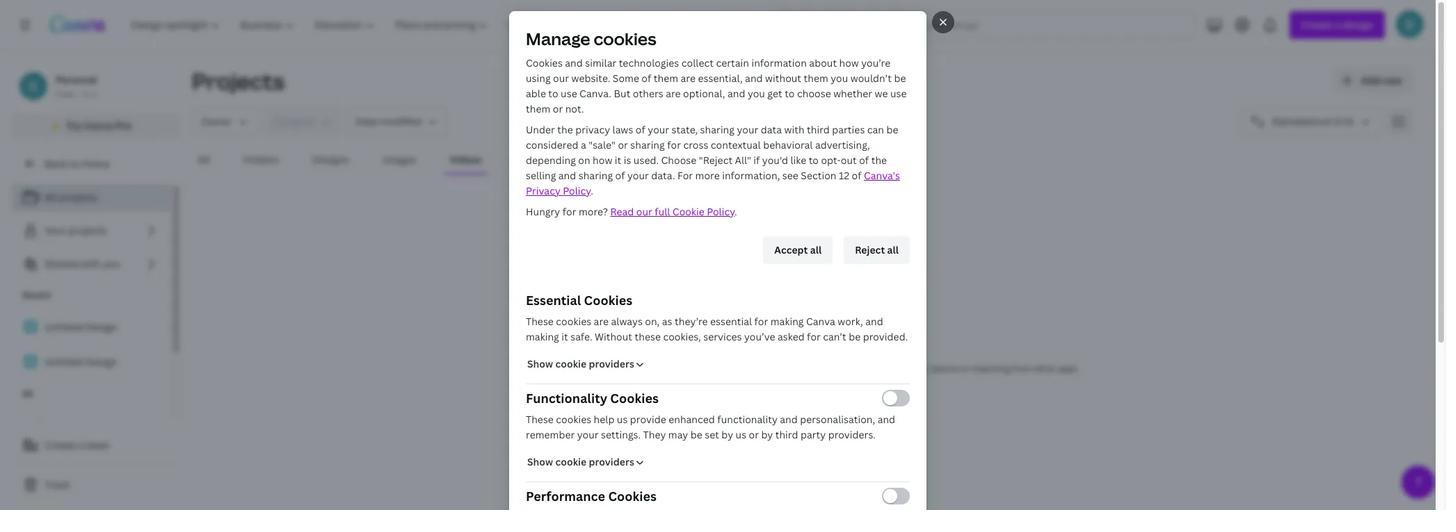 Task type: locate. For each thing, give the bounding box(es) containing it.
videos
[[450, 153, 482, 166]]

providers for these cookies are always on, as they're essential for making canva work, and making it safe. without these cookies, services you've asked for can't be provided.
[[589, 358, 634, 371]]

0 horizontal spatial how
[[593, 154, 612, 167]]

get
[[788, 363, 802, 375]]

policy inside canva's privacy policy
[[563, 184, 591, 198]]

None search field
[[778, 11, 1195, 39]]

•
[[76, 88, 79, 100]]

started
[[804, 363, 833, 375]]

2 vertical spatial are
[[594, 315, 609, 328]]

0 horizontal spatial .
[[591, 184, 593, 198]]

back to home link
[[11, 150, 181, 178]]

show cookie providers button for these cookies are always on, as they're essential for making canva work, and making it safe. without these cookies, services you've asked for can't be provided.
[[526, 351, 647, 378]]

are down collect
[[681, 72, 696, 85]]

use right we
[[890, 87, 907, 100]]

0 vertical spatial how
[[839, 56, 859, 70]]

of up others
[[642, 72, 651, 85]]

0 horizontal spatial making
[[526, 330, 559, 344]]

to inside 'link'
[[69, 157, 79, 170]]

it left safe.
[[561, 330, 568, 344]]

upload, store and organize your videos add videos to use in your designs or organize them using folders. get started by uploading from your device or importing from other apps.
[[526, 340, 1079, 375]]

show cookie providers up the performance cookies
[[527, 456, 634, 469]]

2 all from the left
[[887, 243, 899, 257]]

using down store
[[732, 363, 753, 375]]

state,
[[672, 123, 698, 136]]

use up not.
[[561, 87, 577, 100]]

performance
[[526, 488, 605, 505]]

whether
[[833, 87, 872, 100]]

or right here
[[782, 417, 792, 430]]

contextual
[[711, 138, 761, 152]]

a up on at the top left of the page
[[581, 138, 586, 152]]

all inside button
[[198, 153, 210, 166]]

1 horizontal spatial from
[[1012, 363, 1032, 375]]

cookies up provide
[[610, 390, 659, 407]]

back
[[45, 157, 67, 170]]

policy
[[563, 184, 591, 198], [707, 205, 735, 218]]

1 horizontal spatial canva
[[806, 315, 835, 328]]

0 horizontal spatial us
[[617, 413, 628, 426]]

1 vertical spatial list
[[11, 313, 170, 377]]

our left website.
[[553, 72, 569, 85]]

is
[[624, 154, 631, 167]]

show cookie providers for these cookies help us provide enhanced functionality and personalisation, and remember your settings. they may be set by us or by third party providers.
[[527, 456, 634, 469]]

1 horizontal spatial organize
[[795, 340, 847, 357]]

or left not.
[[553, 102, 563, 115]]

1 show cookie providers from the top
[[527, 358, 634, 371]]

data
[[761, 123, 782, 136]]

asked
[[778, 330, 805, 344]]

using inside upload, store and organize your videos add videos to use in your designs or organize them using folders. get started by uploading from your device or importing from other apps.
[[732, 363, 753, 375]]

1 vertical spatial show cookie providers
[[527, 456, 634, 469]]

1 all from the left
[[810, 243, 822, 257]]

and up folders.
[[769, 340, 792, 357]]

0 vertical spatial list
[[11, 184, 170, 278]]

1 list from the top
[[11, 184, 170, 278]]

1 vertical spatial untitled design
[[45, 355, 117, 369]]

laws
[[612, 123, 633, 136]]

add
[[526, 363, 542, 375]]

1 vertical spatial videos
[[544, 363, 571, 375]]

cookies for essential
[[584, 292, 632, 309]]

untitled design
[[45, 321, 117, 334], [45, 355, 117, 369]]

making
[[770, 315, 804, 328], [526, 330, 559, 344]]

use left in
[[584, 363, 598, 375]]

0 horizontal spatial it
[[561, 330, 568, 344]]

to right back
[[69, 157, 79, 170]]

2 untitled design from the top
[[45, 355, 117, 369]]

0 vertical spatial show
[[527, 358, 553, 371]]

1 show from the top
[[527, 358, 553, 371]]

1 vertical spatial untitled design link
[[11, 348, 170, 377]]

1 cookie from the top
[[555, 358, 586, 371]]

show
[[527, 358, 553, 371], [527, 456, 553, 469]]

1 horizontal spatial all
[[45, 191, 57, 204]]

these up "remember"
[[526, 413, 554, 426]]

sharing
[[700, 123, 735, 136], [630, 138, 665, 152], [578, 169, 613, 182]]

list
[[11, 184, 170, 278], [11, 313, 170, 377]]

to inside upload, store and organize your videos add videos to use in your designs or organize them using folders. get started by uploading from your device or importing from other apps.
[[573, 363, 581, 375]]

some
[[613, 72, 639, 85]]

for
[[677, 169, 693, 182]]

canva
[[83, 119, 113, 132], [806, 315, 835, 328]]

2 cookie from the top
[[555, 456, 586, 469]]

we
[[875, 87, 888, 100]]

using up able
[[526, 72, 551, 85]]

pro
[[115, 119, 131, 132]]

organize down upload,
[[673, 363, 707, 375]]

0 horizontal spatial use
[[561, 87, 577, 100]]

cookies inside the essential cookies these cookies are always on, as they're essential for making canva work, and making it safe. without these cookies, services you've asked for can't be provided.
[[584, 292, 632, 309]]

third left the party
[[775, 428, 798, 442]]

0 horizontal spatial all
[[810, 243, 822, 257]]

1 horizontal spatial how
[[839, 56, 859, 70]]

providers down 'without'
[[589, 358, 634, 371]]

sharing up used.
[[630, 138, 665, 152]]

the up considered
[[557, 123, 573, 136]]

cookies down functionality
[[556, 413, 591, 426]]

2 show cookie providers button from the top
[[526, 449, 647, 476]]

your inside "these cookies help us provide enhanced functionality and personalisation, and remember your settings. they may be set by us or by third party providers."
[[577, 428, 599, 442]]

show cookie providers down safe.
[[527, 358, 634, 371]]

images
[[383, 153, 416, 166]]

0 vertical spatial are
[[681, 72, 696, 85]]

organize
[[795, 340, 847, 357], [673, 363, 707, 375]]

by right files
[[761, 428, 773, 442]]

projects down 'back to home'
[[59, 191, 98, 204]]

you've
[[744, 330, 775, 344]]

. up more?
[[591, 184, 593, 198]]

or down "laws"
[[618, 138, 628, 152]]

designs
[[312, 153, 349, 166]]

you left get
[[748, 87, 765, 100]]

0 horizontal spatial a
[[78, 439, 84, 452]]

sharing up contextual
[[700, 123, 735, 136]]

be inside under the privacy laws of your state, sharing your data with third parties can be considered a "sale" or sharing for cross contextual behavioral advertising, depending on how it is used. choose "reject all" if you'd like to opt-out of the selling and sharing of your data. for more information, see section 12 of
[[886, 123, 898, 136]]

0 vertical spatial third
[[807, 123, 830, 136]]

0 vertical spatial cookies
[[594, 27, 656, 50]]

from left the other
[[1012, 363, 1032, 375]]

0 horizontal spatial you
[[103, 257, 120, 271]]

0 vertical spatial using
[[526, 72, 551, 85]]

enhanced
[[669, 413, 715, 426]]

are up 'without'
[[594, 315, 609, 328]]

2 show cookie providers from the top
[[527, 456, 634, 469]]

get
[[767, 87, 782, 100]]

2 design from the top
[[85, 355, 117, 369]]

cookies down manage
[[526, 56, 563, 70]]

canva inside button
[[83, 119, 113, 132]]

1 vertical spatial a
[[78, 439, 84, 452]]

.
[[591, 184, 593, 198], [735, 205, 737, 218]]

and up website.
[[565, 56, 583, 70]]

0 horizontal spatial canva
[[83, 119, 113, 132]]

providers down settings.
[[589, 456, 634, 469]]

for left can't
[[807, 330, 821, 344]]

you're
[[861, 56, 890, 70]]

0 vertical spatial all
[[198, 153, 210, 166]]

providers.
[[828, 428, 876, 442]]

videos up uploading
[[881, 340, 921, 357]]

1 horizontal spatial a
[[581, 138, 586, 152]]

1 vertical spatial cookies
[[556, 315, 591, 328]]

1 vertical spatial design
[[85, 355, 117, 369]]

2 vertical spatial sharing
[[578, 169, 613, 182]]

of right "laws"
[[636, 123, 645, 136]]

can
[[867, 123, 884, 136]]

0 vertical spatial making
[[770, 315, 804, 328]]

essential
[[526, 292, 581, 309]]

2 vertical spatial all
[[22, 388, 33, 400]]

cookies up the technologies
[[594, 27, 656, 50]]

or inside the manage cookies cookies and similar technologies collect certain information about how you're using our website. some of them are essential, and without them you wouldn't be able to use canva. but others are optional, and you get to choose whether we use them or not.
[[553, 102, 563, 115]]

show cookie providers for these cookies are always on, as they're essential for making canva work, and making it safe. without these cookies, services you've asked for can't be provided.
[[527, 358, 634, 371]]

cookies inside "these cookies help us provide enhanced functionality and personalisation, and remember your settings. they may be set by us or by third party providers."
[[556, 413, 591, 426]]

all inside accept all button
[[810, 243, 822, 257]]

with up the behavioral
[[784, 123, 804, 136]]

a inside button
[[78, 439, 84, 452]]

2 horizontal spatial by
[[835, 363, 845, 375]]

1 horizontal spatial with
[[784, 123, 804, 136]]

be
[[894, 72, 906, 85], [886, 123, 898, 136], [849, 330, 861, 344], [690, 428, 702, 442]]

projects right your
[[68, 224, 107, 237]]

1 vertical spatial how
[[593, 154, 612, 167]]

create a team
[[45, 439, 110, 452]]

are right others
[[666, 87, 681, 100]]

be left set
[[690, 428, 702, 442]]

2 these from the top
[[526, 413, 554, 426]]

1 horizontal spatial it
[[615, 154, 621, 167]]

manage
[[526, 27, 590, 50]]

connect
[[794, 417, 833, 430]]

to
[[548, 87, 558, 100], [785, 87, 795, 100], [809, 154, 819, 167], [69, 157, 79, 170], [573, 363, 581, 375]]

be right wouldn't
[[894, 72, 906, 85]]

your left device
[[911, 363, 929, 375]]

2 show from the top
[[527, 456, 553, 469]]

canva right "try"
[[83, 119, 113, 132]]

considered
[[526, 138, 578, 152]]

them down upload,
[[709, 363, 730, 375]]

cookies up always
[[584, 292, 632, 309]]

1 horizontal spatial videos
[[881, 340, 921, 357]]

projects for your projects
[[68, 224, 107, 237]]

canva's
[[864, 169, 900, 182]]

you down the your projects link
[[103, 257, 120, 271]]

cookies,
[[663, 330, 701, 344]]

how inside the manage cookies cookies and similar technologies collect certain information about how you're using our website. some of them are essential, and without them you wouldn't be able to use canva. but others are optional, and you get to choose whether we use them or not.
[[839, 56, 859, 70]]

untitled
[[45, 321, 83, 334], [45, 355, 83, 369]]

and up "provided."
[[865, 315, 883, 328]]

0 vertical spatial with
[[784, 123, 804, 136]]

2 horizontal spatial sharing
[[700, 123, 735, 136]]

you'd
[[762, 154, 788, 167]]

it
[[615, 154, 621, 167], [561, 330, 568, 344]]

0 horizontal spatial videos
[[544, 363, 571, 375]]

0 horizontal spatial all
[[22, 388, 33, 400]]

1 vertical spatial all
[[45, 191, 57, 204]]

and down depending
[[558, 169, 576, 182]]

help
[[594, 413, 614, 426]]

show cookie providers
[[527, 358, 634, 371], [527, 456, 634, 469]]

all right accept at the right
[[810, 243, 822, 257]]

0 vertical spatial organize
[[795, 340, 847, 357]]

top level navigation element
[[122, 11, 559, 39]]

be inside the essential cookies these cookies are always on, as they're essential for making canva work, and making it safe. without these cookies, services you've asked for can't be provided.
[[849, 330, 861, 344]]

for left more?
[[563, 205, 576, 218]]

0 horizontal spatial sharing
[[578, 169, 613, 182]]

1 vertical spatial with
[[80, 257, 100, 271]]

1 vertical spatial cookie
[[555, 456, 586, 469]]

making up asked
[[770, 315, 804, 328]]

1 vertical spatial sharing
[[630, 138, 665, 152]]

show for these cookies are always on, as they're essential for making canva work, and making it safe. without these cookies, services you've asked for can't be provided.
[[527, 358, 553, 371]]

of
[[642, 72, 651, 85], [636, 123, 645, 136], [859, 154, 869, 167], [615, 169, 625, 182], [852, 169, 861, 182]]

1 vertical spatial canva
[[806, 315, 835, 328]]

use inside upload, store and organize your videos add videos to use in your designs or organize them using folders. get started by uploading from your device or importing from other apps.
[[584, 363, 598, 375]]

making up the add
[[526, 330, 559, 344]]

0 vertical spatial providers
[[589, 358, 634, 371]]

0 horizontal spatial by
[[722, 428, 733, 442]]

cookies for manage
[[594, 27, 656, 50]]

essential
[[710, 315, 752, 328]]

1 horizontal spatial you
[[748, 87, 765, 100]]

all inside reject all button
[[887, 243, 899, 257]]

organize up "started"
[[795, 340, 847, 357]]

all for all projects
[[45, 191, 57, 204]]

cookies
[[594, 27, 656, 50], [556, 315, 591, 328], [556, 413, 591, 426]]

1 vertical spatial third
[[775, 428, 798, 442]]

provide
[[630, 413, 666, 426]]

third inside under the privacy laws of your state, sharing your data with third parties can be considered a "sale" or sharing for cross contextual behavioral advertising, depending on how it is used. choose "reject all" if you'd like to opt-out of the selling and sharing of your data. for more information, see section 12 of
[[807, 123, 830, 136]]

by inside upload, store and organize your videos add videos to use in your designs or organize them using folders. get started by uploading from your device or importing from other apps.
[[835, 363, 845, 375]]

show cookie providers button down safe.
[[526, 351, 647, 378]]

cookies for performance
[[608, 488, 657, 505]]

cookie down "remember"
[[555, 456, 586, 469]]

1 show cookie providers button from the top
[[526, 351, 647, 378]]

used.
[[634, 154, 659, 167]]

selling
[[526, 169, 556, 182]]

third inside "these cookies help us provide enhanced functionality and personalisation, and remember your settings. they may be set by us or by third party providers."
[[775, 428, 798, 442]]

. down canva's privacy policy
[[735, 205, 737, 218]]

providers
[[589, 358, 634, 371], [589, 456, 634, 469]]

and right here
[[780, 413, 798, 426]]

cookies up safe.
[[556, 315, 591, 328]]

all for accept all
[[810, 243, 822, 257]]

read our full cookie policy link
[[610, 205, 735, 218]]

canva up can't
[[806, 315, 835, 328]]

1 vertical spatial the
[[871, 154, 887, 167]]

essential cookies these cookies are always on, as they're essential for making canva work, and making it safe. without these cookies, services you've asked for can't be provided.
[[526, 292, 908, 344]]

your down help
[[577, 428, 599, 442]]

0 vertical spatial canva
[[83, 119, 113, 132]]

cookies inside the essential cookies these cookies are always on, as they're essential for making canva work, and making it safe. without these cookies, services you've asked for can't be provided.
[[556, 315, 591, 328]]

and down certain
[[745, 72, 763, 85]]

and down essential,
[[728, 87, 745, 100]]

canva.
[[579, 87, 611, 100]]

information
[[751, 56, 807, 70]]

third up advertising,
[[807, 123, 830, 136]]

a left team
[[78, 439, 84, 452]]

0 vertical spatial untitled design link
[[11, 313, 170, 342]]

list containing untitled design
[[11, 313, 170, 377]]

these inside the essential cookies these cookies are always on, as they're essential for making canva work, and making it safe. without these cookies, services you've asked for can't be provided.
[[526, 315, 554, 328]]

1 vertical spatial organize
[[673, 363, 707, 375]]

1 horizontal spatial the
[[871, 154, 887, 167]]

show cookie providers button for these cookies help us provide enhanced functionality and personalisation, and remember your settings. they may be set by us or by third party providers.
[[526, 449, 647, 476]]

more
[[695, 169, 720, 182]]

services
[[703, 330, 742, 344]]

cookie down safe.
[[555, 358, 586, 371]]

1 horizontal spatial third
[[807, 123, 830, 136]]

of down is
[[615, 169, 625, 182]]

them up the choose
[[804, 72, 828, 85]]

0 vertical spatial our
[[553, 72, 569, 85]]

us down functionality
[[736, 428, 746, 442]]

upload,
[[684, 340, 732, 357]]

files
[[736, 417, 756, 430]]

for up choose
[[667, 138, 681, 152]]

0 vertical spatial these
[[526, 315, 554, 328]]

0 vertical spatial untitled design
[[45, 321, 117, 334]]

sharing down on at the top left of the page
[[578, 169, 613, 182]]

1 these from the top
[[526, 315, 554, 328]]

0 horizontal spatial third
[[775, 428, 798, 442]]

third
[[807, 123, 830, 136], [775, 428, 798, 442]]

0 vertical spatial a
[[581, 138, 586, 152]]

0 vertical spatial sharing
[[700, 123, 735, 136]]

your up uploading
[[850, 340, 878, 357]]

1 vertical spatial our
[[636, 205, 652, 218]]

1 vertical spatial using
[[732, 363, 753, 375]]

policy down canva's privacy policy
[[707, 205, 735, 218]]

all"
[[735, 154, 751, 167]]

1 vertical spatial it
[[561, 330, 568, 344]]

remember
[[526, 428, 575, 442]]

2 providers from the top
[[589, 456, 634, 469]]

1 horizontal spatial .
[[735, 205, 737, 218]]

them inside upload, store and organize your videos add videos to use in your designs or organize them using folders. get started by uploading from your device or importing from other apps.
[[709, 363, 730, 375]]

2 horizontal spatial you
[[831, 72, 848, 85]]

and right an
[[878, 413, 895, 426]]

apps.
[[1058, 363, 1079, 375]]

with right shared at left
[[80, 257, 100, 271]]

full
[[655, 205, 670, 218]]

2 list from the top
[[11, 313, 170, 377]]

show cookie providers button up the performance cookies
[[526, 449, 647, 476]]

or
[[553, 102, 563, 115], [618, 138, 628, 152], [662, 363, 671, 375], [960, 363, 969, 375], [782, 417, 792, 430], [749, 428, 759, 442]]

policy up more?
[[563, 184, 591, 198]]

1 vertical spatial providers
[[589, 456, 634, 469]]

or inside "these cookies help us provide enhanced functionality and personalisation, and remember your settings. they may be set by us or by third party providers."
[[749, 428, 759, 442]]

1 horizontal spatial use
[[584, 363, 598, 375]]

by right "started"
[[835, 363, 845, 375]]

0 vertical spatial projects
[[59, 191, 98, 204]]

1 horizontal spatial all
[[887, 243, 899, 257]]

0 horizontal spatial policy
[[563, 184, 591, 198]]

0 vertical spatial the
[[557, 123, 573, 136]]

try canva pro button
[[11, 113, 181, 139]]

0 vertical spatial untitled
[[45, 321, 83, 334]]

1 vertical spatial projects
[[68, 224, 107, 237]]

show up functionality
[[527, 358, 553, 371]]

1 providers from the top
[[589, 358, 634, 371]]

1 vertical spatial policy
[[707, 205, 735, 218]]

cookies
[[526, 56, 563, 70], [584, 292, 632, 309], [610, 390, 659, 407], [608, 488, 657, 505]]

you up whether
[[831, 72, 848, 85]]

1 horizontal spatial using
[[732, 363, 753, 375]]

by for enhanced
[[761, 428, 773, 442]]

these down essential
[[526, 315, 554, 328]]

be down work,
[[849, 330, 861, 344]]

optional,
[[683, 87, 725, 100]]

1 vertical spatial you
[[748, 87, 765, 100]]

to right able
[[548, 87, 558, 100]]

to right the like
[[809, 154, 819, 167]]

cookies inside the manage cookies cookies and similar technologies collect certain information about how you're using our website. some of them are essential, and without them you wouldn't be able to use canva. but others are optional, and you get to choose whether we use them or not.
[[594, 27, 656, 50]]

personalisation,
[[800, 413, 875, 426]]

1 design from the top
[[85, 321, 117, 334]]

they
[[643, 428, 666, 442]]

all right reject
[[887, 243, 899, 257]]

be right the can
[[886, 123, 898, 136]]

without
[[595, 330, 632, 344]]

how right about
[[839, 56, 859, 70]]

1 vertical spatial these
[[526, 413, 554, 426]]

0 horizontal spatial organize
[[673, 363, 707, 375]]

importing
[[971, 363, 1010, 375]]

0 vertical spatial cookie
[[555, 358, 586, 371]]

choose
[[661, 154, 697, 167]]

using
[[526, 72, 551, 85], [732, 363, 753, 375]]

1 vertical spatial untitled
[[45, 355, 83, 369]]

or down functionality
[[749, 428, 759, 442]]

0 vertical spatial show cookie providers button
[[526, 351, 647, 378]]

safe.
[[570, 330, 592, 344]]

our left full
[[636, 205, 652, 218]]



Task type: vqa. For each thing, say whether or not it's contained in the screenshot.
rightmost Modern Aesthetic Virtual Assistant Carousel Instagram Post image
no



Task type: describe. For each thing, give the bounding box(es) containing it.
your up contextual
[[737, 123, 758, 136]]

device
[[931, 363, 958, 375]]

0 vertical spatial you
[[831, 72, 848, 85]]

an
[[835, 417, 846, 430]]

2 from from the left
[[1012, 363, 1032, 375]]

for up you've
[[754, 315, 768, 328]]

or right device
[[960, 363, 969, 375]]

advertising,
[[815, 138, 870, 152]]

providers for these cookies help us provide enhanced functionality and personalisation, and remember your settings. they may be set by us or by third party providers.
[[589, 456, 634, 469]]

provided.
[[863, 330, 908, 344]]

collect
[[681, 56, 714, 70]]

shared with you
[[45, 257, 120, 271]]

functionality
[[717, 413, 778, 426]]

recent
[[22, 289, 51, 301]]

without
[[765, 72, 801, 85]]

try canva pro
[[66, 119, 131, 132]]

1
[[92, 88, 97, 100]]

our inside the manage cookies cookies and similar technologies collect certain information about how you're using our website. some of them are essential, and without them you wouldn't be able to use canva. but others are optional, and you get to choose whether we use them or not.
[[553, 72, 569, 85]]

and inside the essential cookies these cookies are always on, as they're essential for making canva work, and making it safe. without these cookies, services you've asked for can't be provided.
[[865, 315, 883, 328]]

all projects link
[[11, 184, 170, 211]]

canva inside the essential cookies these cookies are always on, as they're essential for making canva work, and making it safe. without these cookies, services you've asked for can't be provided.
[[806, 315, 835, 328]]

them down the technologies
[[654, 72, 678, 85]]

party
[[801, 428, 826, 442]]

like
[[790, 154, 806, 167]]

trash
[[45, 479, 70, 492]]

of right out on the top of the page
[[859, 154, 869, 167]]

1 untitled design from the top
[[45, 321, 117, 334]]

2 vertical spatial you
[[103, 257, 120, 271]]

of inside the manage cookies cookies and similar technologies collect certain information about how you're using our website. some of them are essential, and without them you wouldn't be able to use canva. but others are optional, and you get to choose whether we use them or not.
[[642, 72, 651, 85]]

"reject
[[699, 154, 733, 167]]

all for all button
[[198, 153, 210, 166]]

1 from from the left
[[890, 363, 909, 375]]

designs button
[[307, 147, 355, 173]]

canva's privacy policy link
[[526, 169, 900, 198]]

1 vertical spatial are
[[666, 87, 681, 100]]

these inside "these cookies help us provide enhanced functionality and personalisation, and remember your settings. they may be set by us or by third party providers."
[[526, 413, 554, 426]]

to right get
[[785, 87, 795, 100]]

accept all button
[[763, 236, 833, 264]]

team
[[86, 439, 110, 452]]

all projects
[[45, 191, 98, 204]]

0 horizontal spatial the
[[557, 123, 573, 136]]

folders.
[[755, 363, 786, 375]]

1 untitled design link from the top
[[11, 313, 170, 342]]

and inside under the privacy laws of your state, sharing your data with third parties can be considered a "sale" or sharing for cross contextual behavioral advertising, depending on how it is used. choose "reject all" if you'd like to opt-out of the selling and sharing of your data. for more information, see section 12 of
[[558, 169, 576, 182]]

if
[[754, 154, 760, 167]]

be inside "these cookies help us provide enhanced functionality and personalisation, and remember your settings. they may be set by us or by third party providers."
[[690, 428, 702, 442]]

out
[[841, 154, 857, 167]]

your down used.
[[627, 169, 649, 182]]

1 untitled from the top
[[45, 321, 83, 334]]

projects for all projects
[[59, 191, 98, 204]]

0 vertical spatial .
[[591, 184, 593, 198]]

accept all
[[774, 243, 822, 257]]

with inside 'list'
[[80, 257, 100, 271]]

on
[[578, 154, 590, 167]]

not.
[[565, 102, 584, 115]]

drop files here or connect an account...
[[710, 417, 895, 430]]

a inside under the privacy laws of your state, sharing your data with third parties can be considered a "sale" or sharing for cross contextual behavioral advertising, depending on how it is used. choose "reject all" if you'd like to opt-out of the selling and sharing of your data. for more information, see section 12 of
[[581, 138, 586, 152]]

in
[[600, 363, 607, 375]]

may
[[668, 428, 688, 442]]

2 untitled design link from the top
[[11, 348, 170, 377]]

cookies inside the manage cookies cookies and similar technologies collect certain information about how you're using our website. some of them are essential, and without them you wouldn't be able to use canva. but others are optional, and you get to choose whether we use them or not.
[[526, 56, 563, 70]]

performance cookies
[[526, 488, 657, 505]]

reject all button
[[844, 236, 910, 264]]

or inside under the privacy laws of your state, sharing your data with third parties can be considered a "sale" or sharing for cross contextual behavioral advertising, depending on how it is used. choose "reject all" if you'd like to opt-out of the selling and sharing of your data. for more information, see section 12 of
[[618, 138, 628, 152]]

technologies
[[619, 56, 679, 70]]

show for these cookies help us provide enhanced functionality and personalisation, and remember your settings. they may be set by us or by third party providers.
[[527, 456, 553, 469]]

1 horizontal spatial sharing
[[630, 138, 665, 152]]

be inside the manage cookies cookies and similar technologies collect certain information about how you're using our website. some of them are essential, and without them you wouldn't be able to use canva. but others are optional, and you get to choose whether we use them or not.
[[894, 72, 906, 85]]

about
[[809, 56, 837, 70]]

trash link
[[11, 472, 181, 499]]

information,
[[722, 169, 780, 182]]

free •
[[56, 88, 79, 100]]

hungry for more? read our full cookie policy .
[[526, 205, 737, 218]]

by for videos
[[835, 363, 845, 375]]

for inside under the privacy laws of your state, sharing your data with third parties can be considered a "sale" or sharing for cross contextual behavioral advertising, depending on how it is used. choose "reject all" if you'd like to opt-out of the selling and sharing of your data. for more information, see section 12 of
[[667, 138, 681, 152]]

and inside upload, store and organize your videos add videos to use in your designs or organize them using folders. get started by uploading from your device or importing from other apps.
[[769, 340, 792, 357]]

them down able
[[526, 102, 550, 115]]

cookies for functionality
[[610, 390, 659, 407]]

reject all
[[855, 243, 899, 257]]

0 vertical spatial us
[[617, 413, 628, 426]]

all for reject all
[[887, 243, 899, 257]]

always
[[611, 315, 643, 328]]

1 vertical spatial .
[[735, 205, 737, 218]]

it inside under the privacy laws of your state, sharing your data with third parties can be considered a "sale" or sharing for cross contextual behavioral advertising, depending on how it is used. choose "reject all" if you'd like to opt-out of the selling and sharing of your data. for more information, see section 12 of
[[615, 154, 621, 167]]

able
[[526, 87, 546, 100]]

these cookies help us provide enhanced functionality and personalisation, and remember your settings. they may be set by us or by third party providers.
[[526, 413, 895, 442]]

certain
[[716, 56, 749, 70]]

projects
[[192, 66, 285, 96]]

your left state,
[[648, 123, 669, 136]]

to inside under the privacy laws of your state, sharing your data with third parties can be considered a "sale" or sharing for cross contextual behavioral advertising, depending on how it is used. choose "reject all" if you'd like to opt-out of the selling and sharing of your data. for more information, see section 12 of
[[809, 154, 819, 167]]

privacy
[[575, 123, 610, 136]]

design for first untitled design link from the bottom of the page
[[85, 355, 117, 369]]

are inside the essential cookies these cookies are always on, as they're essential for making canva work, and making it safe. without these cookies, services you've asked for can't be provided.
[[594, 315, 609, 328]]

home
[[82, 157, 110, 170]]

it inside the essential cookies these cookies are always on, as they're essential for making canva work, and making it safe. without these cookies, services you've asked for can't be provided.
[[561, 330, 568, 344]]

cookie for these cookies are always on, as they're essential for making canva work, and making it safe. without these cookies, services you've asked for can't be provided.
[[555, 358, 586, 371]]

under the privacy laws of your state, sharing your data with third parties can be considered a "sale" or sharing for cross contextual behavioral advertising, depending on how it is used. choose "reject all" if you'd like to opt-out of the selling and sharing of your data. for more information, see section 12 of
[[526, 123, 898, 182]]

website.
[[571, 72, 610, 85]]

or right designs
[[662, 363, 671, 375]]

data.
[[651, 169, 675, 182]]

behavioral
[[763, 138, 813, 152]]

work,
[[838, 315, 863, 328]]

your
[[45, 224, 66, 237]]

on,
[[645, 315, 660, 328]]

see
[[782, 169, 798, 182]]

2 horizontal spatial use
[[890, 87, 907, 100]]

read
[[610, 205, 634, 218]]

manage cookies cookies and similar technologies collect certain information about how you're using our website. some of them are essential, and without them you wouldn't be able to use canva. but others are optional, and you get to choose whether we use them or not.
[[526, 27, 907, 115]]

list containing all projects
[[11, 184, 170, 278]]

shared
[[45, 257, 78, 271]]

1 horizontal spatial our
[[636, 205, 652, 218]]

design for 1st untitled design link
[[85, 321, 117, 334]]

of right the 12
[[852, 169, 861, 182]]

videos button
[[444, 147, 487, 173]]

settings.
[[601, 428, 641, 442]]

accept
[[774, 243, 808, 257]]

functionality cookies
[[526, 390, 659, 407]]

1 horizontal spatial making
[[770, 315, 804, 328]]

your right in
[[609, 363, 627, 375]]

using inside the manage cookies cookies and similar technologies collect certain information about how you're using our website. some of them are essential, and without them you wouldn't be able to use canva. but others are optional, and you get to choose whether we use them or not.
[[526, 72, 551, 85]]

cookie for these cookies help us provide enhanced functionality and personalisation, and remember your settings. they may be set by us or by third party providers.
[[555, 456, 586, 469]]

wouldn't
[[850, 72, 892, 85]]

all button
[[192, 147, 216, 173]]

try
[[66, 119, 81, 132]]

how inside under the privacy laws of your state, sharing your data with third parties can be considered a "sale" or sharing for cross contextual behavioral advertising, depending on how it is used. choose "reject all" if you'd like to opt-out of the selling and sharing of your data. for more information, see section 12 of
[[593, 154, 612, 167]]

shared with you link
[[11, 250, 170, 278]]

2 untitled from the top
[[45, 355, 83, 369]]

0 vertical spatial videos
[[881, 340, 921, 357]]

reject
[[855, 243, 885, 257]]

images button
[[377, 147, 422, 173]]

1 vertical spatial us
[[736, 428, 746, 442]]

your projects link
[[11, 217, 170, 245]]

with inside under the privacy laws of your state, sharing your data with third parties can be considered a "sale" or sharing for cross contextual behavioral advertising, depending on how it is used. choose "reject all" if you'd like to opt-out of the selling and sharing of your data. for more information, see section 12 of
[[784, 123, 804, 136]]

cookies for these
[[556, 413, 591, 426]]

under
[[526, 123, 555, 136]]



